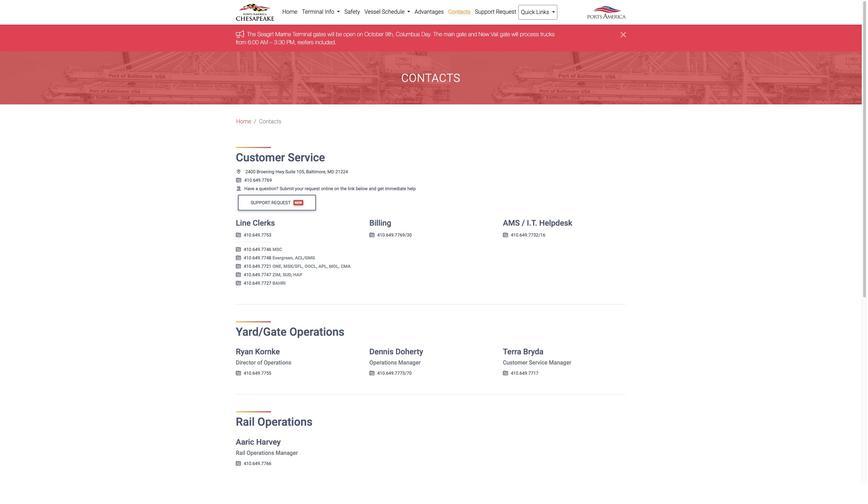 Task type: vqa. For each thing, say whether or not it's contained in the screenshot.
"trucks"
yes



Task type: describe. For each thing, give the bounding box(es) containing it.
terminal info
[[302, 8, 336, 15]]

phone office image for line clerks
[[236, 233, 241, 238]]

bullhorn image
[[236, 30, 247, 38]]

operations inside "aaric harvey rail operations manager"
[[247, 450, 274, 456]]

schedule
[[382, 8, 405, 15]]

phone office image for 410.649.7721
[[236, 264, 241, 269]]

1 the from the left
[[247, 31, 256, 37]]

3:30
[[274, 39, 285, 45]]

phone office image for 410.649.7747
[[236, 273, 241, 277]]

0 vertical spatial home
[[283, 8, 298, 15]]

rail operations
[[236, 415, 313, 429]]

phone office image for 410.649.7755
[[236, 372, 241, 376]]

0 vertical spatial support
[[475, 8, 495, 15]]

gates
[[313, 31, 326, 37]]

safety link
[[342, 5, 362, 19]]

vessel schedule
[[365, 8, 406, 15]]

the seagirt marine terminal gates will be open on october 9th, columbus day. the main gate and new vail gate will process trucks from 6:00 am – 3:30 pm, reefers included. alert
[[0, 25, 862, 52]]

2 gate from the left
[[500, 31, 510, 37]]

phone office image for 410.649.7766
[[236, 462, 241, 466]]

phone office image for 410.649.7769
[[236, 178, 242, 183]]

vail
[[491, 31, 499, 37]]

hap
[[293, 272, 303, 277]]

bryda
[[524, 347, 544, 356]]

vessel
[[365, 8, 381, 15]]

operations inside dennis doherty operations manager
[[370, 359, 397, 366]]

pm,
[[287, 39, 296, 45]]

terminal info link
[[300, 5, 342, 19]]

410.649.7727
[[244, 281, 271, 286]]

1 vertical spatial new
[[295, 201, 302, 205]]

2400 broening hwy suite 105, baltimore, md 21224 link
[[236, 169, 348, 174]]

410.649.7748
[[244, 255, 271, 261]]

baltimore,
[[306, 169, 326, 174]]

ryan kornke director of operations
[[236, 347, 291, 366]]

phone office image for 410.649.7773/70
[[370, 372, 375, 376]]

advantages
[[415, 8, 444, 15]]

410.649.7769/30
[[377, 232, 412, 238]]

helpdesk
[[540, 218, 573, 228]]

reefers
[[298, 39, 314, 45]]

0 vertical spatial service
[[288, 151, 325, 164]]

410.649.7769
[[244, 177, 272, 183]]

msc
[[273, 247, 282, 252]]

immediate
[[385, 186, 406, 191]]

410.649.7755
[[244, 371, 271, 376]]

410.649.7753 link
[[236, 232, 271, 238]]

support request link
[[473, 5, 519, 19]]

410.649.7773/70 link
[[370, 371, 412, 376]]

suite
[[286, 169, 296, 174]]

links
[[537, 9, 549, 15]]

terra bryda customer service manager
[[503, 347, 572, 366]]

2 the from the left
[[434, 31, 442, 37]]

new inside the seagirt marine terminal gates will be open on october 9th, columbus day. the main gate and new vail gate will process trucks from 6:00 am – 3:30 pm, reefers included.
[[479, 31, 489, 37]]

oocl,
[[305, 264, 317, 269]]

have a question? submit your request online on the link below and get immediate help
[[244, 186, 416, 191]]

close image
[[621, 30, 626, 39]]

1 horizontal spatial home link
[[280, 5, 300, 19]]

ryan
[[236, 347, 253, 356]]

october
[[365, 31, 384, 37]]

410.649.7746
[[244, 247, 271, 252]]

manager for aaric harvey
[[276, 450, 298, 456]]

billing
[[370, 218, 391, 228]]

rail inside "aaric harvey rail operations manager"
[[236, 450, 245, 456]]

bahri
[[273, 281, 286, 286]]

0 horizontal spatial request
[[271, 200, 291, 205]]

105,
[[297, 169, 305, 174]]

from
[[236, 39, 246, 45]]

customer inside terra bryda customer service manager
[[503, 359, 528, 366]]

director
[[236, 359, 256, 366]]

ams
[[503, 218, 520, 228]]

410.649.7766 link
[[236, 461, 271, 466]]

yard/gate operations
[[236, 325, 345, 339]]

customer service
[[236, 151, 325, 164]]

doherty
[[396, 347, 423, 356]]

1 vertical spatial contacts
[[401, 71, 461, 85]]

line clerks
[[236, 218, 275, 228]]

zim,
[[273, 272, 282, 277]]

410.649.7732/16
[[511, 232, 546, 238]]

/
[[522, 218, 525, 228]]

phone office image for 410.649.7748
[[236, 256, 241, 261]]

0 vertical spatial terminal
[[302, 8, 324, 15]]

map marker alt image
[[236, 170, 242, 174]]

sud,
[[283, 272, 292, 277]]

dennis doherty operations manager
[[370, 347, 423, 366]]

0 vertical spatial support request
[[475, 8, 517, 15]]

kornke
[[255, 347, 280, 356]]

9th,
[[385, 31, 394, 37]]

phone office image for ams / i.t. helpdesk
[[503, 233, 508, 238]]

columbus
[[396, 31, 420, 37]]

help
[[408, 186, 416, 191]]

terra
[[503, 347, 522, 356]]

request
[[305, 186, 320, 191]]

2 vertical spatial contacts
[[259, 118, 281, 125]]

submit
[[280, 186, 294, 191]]

410.649.7717 link
[[503, 371, 539, 376]]

1 will from the left
[[328, 31, 335, 37]]

have a question? submit your request online on the link below and get immediate help link
[[236, 186, 416, 191]]

2400 broening hwy suite 105, baltimore, md 21224
[[246, 169, 348, 174]]

ams / i.t. helpdesk
[[503, 218, 573, 228]]

apl,
[[319, 264, 328, 269]]

aaric harvey rail operations manager
[[236, 437, 298, 456]]



Task type: locate. For each thing, give the bounding box(es) containing it.
1 horizontal spatial request
[[496, 8, 517, 15]]

the up '6:00'
[[247, 31, 256, 37]]

1 horizontal spatial the
[[434, 31, 442, 37]]

operations
[[290, 325, 345, 339], [264, 359, 291, 366], [370, 359, 397, 366], [258, 415, 313, 429], [247, 450, 274, 456]]

2 horizontal spatial manager
[[549, 359, 572, 366]]

support up vail
[[475, 8, 495, 15]]

customer up broening
[[236, 151, 285, 164]]

md
[[328, 169, 334, 174]]

phone office image left 410.649.7721
[[236, 264, 241, 269]]

phone office image down ams
[[503, 233, 508, 238]]

phone office image inside 410.649.7753 link
[[236, 233, 241, 238]]

1 horizontal spatial customer
[[503, 359, 528, 366]]

1 vertical spatial and
[[369, 186, 377, 191]]

support request down question?
[[251, 200, 291, 205]]

1 rail from the top
[[236, 415, 255, 429]]

request down the submit
[[271, 200, 291, 205]]

the
[[340, 186, 347, 191]]

1 horizontal spatial on
[[357, 31, 363, 37]]

2 will from the left
[[512, 31, 519, 37]]

and inside the seagirt marine terminal gates will be open on october 9th, columbus day. the main gate and new vail gate will process trucks from 6:00 am – 3:30 pm, reefers included.
[[468, 31, 477, 37]]

0 vertical spatial and
[[468, 31, 477, 37]]

410.649.7717
[[511, 371, 539, 376]]

rail down aaric
[[236, 450, 245, 456]]

410.649.7769/30 link
[[370, 232, 412, 238]]

phone office image left 410.649.7717
[[503, 372, 508, 376]]

0 vertical spatial contacts
[[448, 8, 471, 15]]

0 horizontal spatial service
[[288, 151, 325, 164]]

410.649.7748 evergreen, acl/gmg
[[244, 255, 315, 261]]

phone office image inside the 410.649.7769/30 link
[[370, 233, 375, 238]]

410.649.7747 zim, sud, hap
[[244, 272, 303, 277]]

0 vertical spatial request
[[496, 8, 517, 15]]

410.649.7746 msc
[[244, 247, 282, 252]]

get
[[378, 186, 384, 191]]

service inside terra bryda customer service manager
[[529, 359, 548, 366]]

1 horizontal spatial manager
[[399, 359, 421, 366]]

request left the quick
[[496, 8, 517, 15]]

home link
[[280, 5, 300, 19], [236, 118, 251, 126]]

cma
[[341, 264, 351, 269]]

support
[[475, 8, 495, 15], [251, 200, 270, 205]]

1 horizontal spatial gate
[[500, 31, 510, 37]]

will left process
[[512, 31, 519, 37]]

request
[[496, 8, 517, 15], [271, 200, 291, 205]]

will left be
[[328, 31, 335, 37]]

and
[[468, 31, 477, 37], [369, 186, 377, 191]]

410.649.7732/16 link
[[503, 232, 546, 238]]

0 horizontal spatial on
[[334, 186, 339, 191]]

–
[[270, 39, 273, 45]]

410.649.7755 link
[[236, 371, 271, 376]]

1 vertical spatial on
[[334, 186, 339, 191]]

0 horizontal spatial will
[[328, 31, 335, 37]]

on right "open"
[[357, 31, 363, 37]]

vessel schedule link
[[362, 5, 413, 19]]

1 vertical spatial home link
[[236, 118, 251, 126]]

open
[[344, 31, 356, 37]]

one,
[[273, 264, 283, 269]]

support down the a at left top
[[251, 200, 270, 205]]

1 vertical spatial customer
[[503, 359, 528, 366]]

terminal inside the seagirt marine terminal gates will be open on october 9th, columbus day. the main gate and new vail gate will process trucks from 6:00 am – 3:30 pm, reefers included.
[[293, 31, 312, 37]]

acl/gmg
[[295, 255, 315, 261]]

evergreen,
[[273, 255, 294, 261]]

terminal left info
[[302, 8, 324, 15]]

support request up vail
[[475, 8, 517, 15]]

marine
[[276, 31, 291, 37]]

customer
[[236, 151, 285, 164], [503, 359, 528, 366]]

gate
[[457, 31, 467, 37], [500, 31, 510, 37]]

6:00
[[248, 39, 259, 45]]

1 horizontal spatial new
[[479, 31, 489, 37]]

0 horizontal spatial gate
[[457, 31, 467, 37]]

21224
[[336, 169, 348, 174]]

manager inside "aaric harvey rail operations manager"
[[276, 450, 298, 456]]

1 vertical spatial support
[[251, 200, 270, 205]]

contacts link
[[446, 5, 473, 19]]

1 horizontal spatial support request
[[475, 8, 517, 15]]

manager for terra bryda
[[549, 359, 572, 366]]

manager inside terra bryda customer service manager
[[549, 359, 572, 366]]

am
[[260, 39, 268, 45]]

0 horizontal spatial home link
[[236, 118, 251, 126]]

aaric
[[236, 437, 254, 447]]

phone office image down line
[[236, 233, 241, 238]]

manager inside dennis doherty operations manager
[[399, 359, 421, 366]]

1 vertical spatial rail
[[236, 450, 245, 456]]

support request
[[475, 8, 517, 15], [251, 200, 291, 205]]

0 vertical spatial home link
[[280, 5, 300, 19]]

main
[[444, 31, 455, 37]]

phone office image inside '410.649.7732/16' link
[[503, 233, 508, 238]]

1 vertical spatial support request
[[251, 200, 291, 205]]

phone office image inside 410.649.7717 link
[[503, 372, 508, 376]]

will
[[328, 31, 335, 37], [512, 31, 519, 37]]

gate right main
[[457, 31, 467, 37]]

1 horizontal spatial service
[[529, 359, 548, 366]]

1 horizontal spatial and
[[468, 31, 477, 37]]

phone office image for 410.649.7769/30
[[370, 233, 375, 238]]

msk/sfl,
[[284, 264, 304, 269]]

0 vertical spatial customer
[[236, 151, 285, 164]]

seagirt
[[258, 31, 274, 37]]

new left vail
[[479, 31, 489, 37]]

phone office image down 'billing'
[[370, 233, 375, 238]]

process
[[520, 31, 539, 37]]

customer down terra
[[503, 359, 528, 366]]

0 horizontal spatial the
[[247, 31, 256, 37]]

0 horizontal spatial customer
[[236, 151, 285, 164]]

phone office image left 410.649.7746
[[236, 248, 241, 252]]

safety
[[345, 8, 360, 15]]

service down bryda
[[529, 359, 548, 366]]

0 horizontal spatial support request
[[251, 200, 291, 205]]

1 horizontal spatial support
[[475, 8, 495, 15]]

terminal up reefers
[[293, 31, 312, 37]]

clerks
[[253, 218, 275, 228]]

phone office image down director
[[236, 372, 241, 376]]

410.649.7727 bahri
[[244, 281, 286, 286]]

0 horizontal spatial home
[[236, 118, 251, 125]]

new down "your" at left
[[295, 201, 302, 205]]

service
[[288, 151, 325, 164], [529, 359, 548, 366]]

service up 105,
[[288, 151, 325, 164]]

the
[[247, 31, 256, 37], [434, 31, 442, 37]]

info
[[325, 8, 335, 15]]

link
[[348, 186, 355, 191]]

phone office image left 410.649.7747
[[236, 273, 241, 277]]

phone office image inside '410.649.7769' link
[[236, 178, 242, 183]]

0 horizontal spatial manager
[[276, 450, 298, 456]]

a
[[256, 186, 258, 191]]

410.649.7721 one, msk/sfl, oocl, apl, mol, cma
[[244, 264, 351, 269]]

0 vertical spatial rail
[[236, 415, 255, 429]]

terminal
[[302, 8, 324, 15], [293, 31, 312, 37]]

phone office image left "410.649.7727"
[[236, 281, 241, 286]]

phone office image inside 410.649.7766 'link'
[[236, 462, 241, 466]]

phone office image left 410.649.7773/70
[[370, 372, 375, 376]]

phone office image
[[236, 178, 242, 183], [370, 233, 375, 238], [236, 248, 241, 252], [236, 256, 241, 261], [236, 264, 241, 269], [236, 273, 241, 277], [236, 372, 241, 376], [370, 372, 375, 376], [503, 372, 508, 376], [236, 462, 241, 466]]

phone office image inside "410.649.7773/70" link
[[370, 372, 375, 376]]

1 horizontal spatial home
[[283, 8, 298, 15]]

phone office image for 410.649.7717
[[503, 372, 508, 376]]

0 vertical spatial on
[[357, 31, 363, 37]]

0 vertical spatial new
[[479, 31, 489, 37]]

phone office image
[[236, 233, 241, 238], [503, 233, 508, 238], [236, 281, 241, 286]]

2 rail from the top
[[236, 450, 245, 456]]

yard/gate
[[236, 325, 287, 339]]

the seagirt marine terminal gates will be open on october 9th, columbus day. the main gate and new vail gate will process trucks from 6:00 am – 3:30 pm, reefers included.
[[236, 31, 555, 45]]

410.649.7773/70
[[377, 371, 412, 376]]

phone office image for 410.649.7746
[[236, 248, 241, 252]]

0 horizontal spatial support
[[251, 200, 270, 205]]

contacts
[[448, 8, 471, 15], [401, 71, 461, 85], [259, 118, 281, 125]]

phone office image left 410.649.7766
[[236, 462, 241, 466]]

trucks
[[541, 31, 555, 37]]

hwy
[[276, 169, 284, 174]]

1 vertical spatial service
[[529, 359, 548, 366]]

harvey
[[256, 437, 281, 447]]

2400
[[246, 169, 256, 174]]

line
[[236, 218, 251, 228]]

the right day.
[[434, 31, 442, 37]]

1 gate from the left
[[457, 31, 467, 37]]

dennis
[[370, 347, 394, 356]]

quick
[[521, 9, 535, 15]]

0 horizontal spatial and
[[369, 186, 377, 191]]

rail up aaric
[[236, 415, 255, 429]]

phone office image up the user headset icon
[[236, 178, 242, 183]]

410.649.7766
[[244, 461, 271, 466]]

on inside the seagirt marine terminal gates will be open on october 9th, columbus day. the main gate and new vail gate will process trucks from 6:00 am – 3:30 pm, reefers included.
[[357, 31, 363, 37]]

phone office image left "410.649.7748"
[[236, 256, 241, 261]]

and left vail
[[468, 31, 477, 37]]

day.
[[422, 31, 432, 37]]

question?
[[259, 186, 279, 191]]

gate right vail
[[500, 31, 510, 37]]

1 vertical spatial home
[[236, 118, 251, 125]]

be
[[336, 31, 342, 37]]

1 vertical spatial terminal
[[293, 31, 312, 37]]

new
[[479, 31, 489, 37], [295, 201, 302, 205]]

1 horizontal spatial will
[[512, 31, 519, 37]]

phone office image inside 410.649.7755 link
[[236, 372, 241, 376]]

user headset image
[[236, 187, 242, 191]]

on left the the
[[334, 186, 339, 191]]

your
[[295, 186, 304, 191]]

410.649.7769 link
[[236, 177, 272, 183]]

on
[[357, 31, 363, 37], [334, 186, 339, 191]]

operations inside ryan kornke director of operations
[[264, 359, 291, 366]]

have
[[244, 186, 255, 191]]

1 vertical spatial request
[[271, 200, 291, 205]]

online
[[321, 186, 333, 191]]

quick links
[[521, 9, 551, 15]]

0 horizontal spatial new
[[295, 201, 302, 205]]

410.649.7721
[[244, 264, 271, 269]]

the seagirt marine terminal gates will be open on october 9th, columbus day. the main gate and new vail gate will process trucks from 6:00 am – 3:30 pm, reefers included. link
[[236, 31, 555, 45]]

quick links link
[[519, 5, 558, 20]]

and left get
[[369, 186, 377, 191]]



